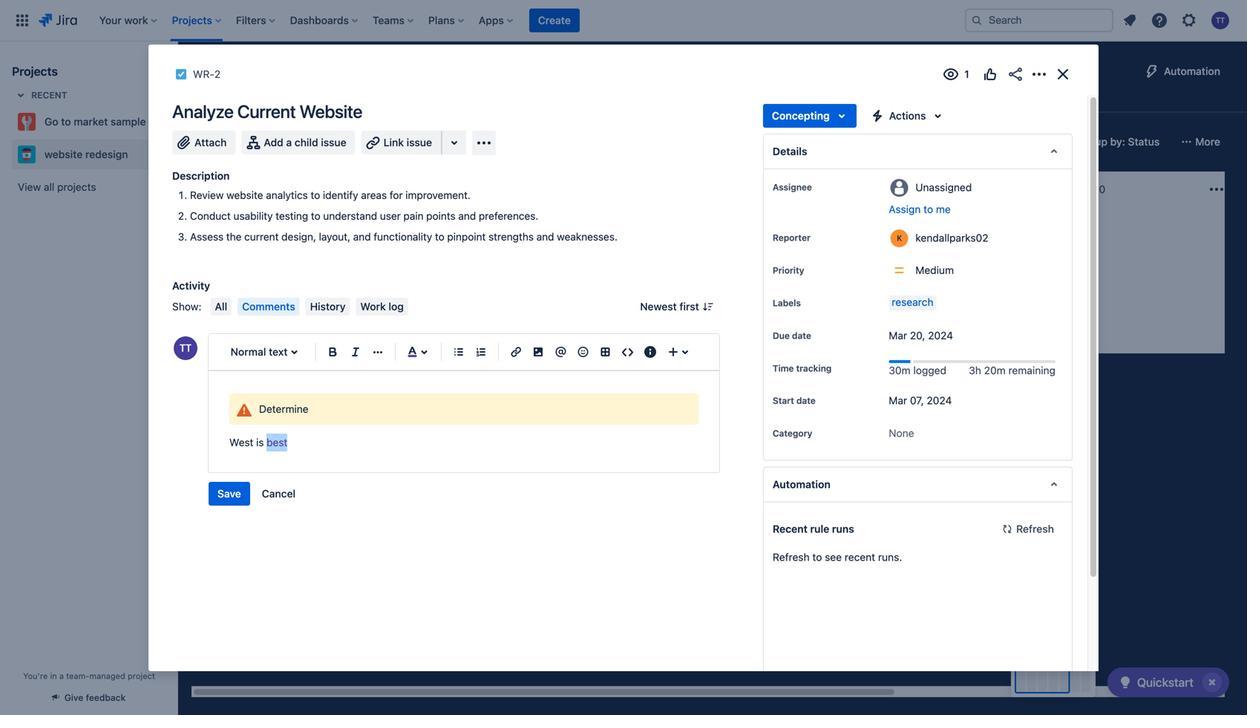 Task type: describe. For each thing, give the bounding box(es) containing it.
analytics
[[266, 189, 308, 201]]

code snippet image
[[619, 343, 637, 361]]

Comment - Main content area, start typing to enter text. text field
[[229, 394, 699, 452]]

user
[[380, 210, 401, 222]]

newest first button
[[632, 298, 720, 316]]

history button
[[306, 298, 350, 316]]

research link
[[889, 296, 937, 310]]

identify
[[323, 189, 358, 201]]

2 issue from the left
[[407, 136, 432, 149]]

group inside analyze current website dialog
[[209, 482, 305, 506]]

link issue
[[384, 136, 432, 149]]

pinpoint
[[447, 231, 486, 243]]

add a child issue button
[[242, 131, 356, 154]]

child
[[295, 136, 318, 149]]

work log
[[361, 300, 404, 313]]

search image
[[971, 14, 983, 26]]

save button
[[209, 482, 250, 506]]

areas
[[361, 189, 387, 201]]

to inside go to market sample link
[[61, 115, 71, 128]]

history
[[310, 300, 346, 313]]

layout,
[[319, 231, 351, 243]]

copy link to issue image
[[218, 68, 230, 79]]

mar 20, 2024
[[889, 329, 954, 342]]

website redesign
[[45, 148, 128, 160]]

reporter
[[773, 232, 811, 243]]

0 horizontal spatial and
[[353, 231, 371, 243]]

link web pages and more image
[[446, 134, 463, 152]]

attach button
[[172, 131, 236, 154]]

summary link
[[196, 86, 249, 113]]

review
[[190, 189, 224, 201]]

time
[[773, 363, 794, 374]]

quickstart
[[1138, 675, 1194, 690]]

emoji image
[[574, 343, 592, 361]]

Search board text field
[[198, 131, 310, 152]]

to inside 'assign to me' button
[[924, 203, 934, 215]]

normal text
[[231, 346, 288, 358]]

current
[[244, 231, 279, 243]]

2 1 from the left
[[461, 183, 466, 195]]

bullet list ⌘⇧8 image
[[450, 343, 468, 361]]

time tracking
[[773, 363, 832, 374]]

normal
[[231, 346, 266, 358]]

concepting
[[772, 110, 830, 122]]

task image
[[175, 68, 187, 80]]

attach
[[195, 136, 227, 149]]

date for start date
[[797, 395, 816, 406]]

assess the current design, layout, and functionality to pinpoint strengths and weaknesses.
[[190, 231, 618, 243]]

link
[[384, 136, 404, 149]]

text
[[269, 346, 288, 358]]

wr-2 link
[[193, 65, 221, 83]]

is
[[256, 436, 264, 449]]

work
[[361, 300, 386, 313]]

for
[[390, 189, 403, 201]]

log
[[389, 300, 404, 313]]

project
[[128, 671, 155, 681]]

1 vertical spatial testing
[[438, 222, 471, 235]]

info panel image
[[642, 343, 659, 361]]

20m
[[985, 364, 1006, 377]]

all button
[[210, 298, 232, 316]]

automation inside analyze current website dialog
[[773, 478, 831, 490]]

mention image
[[552, 343, 570, 361]]

research
[[892, 296, 934, 308]]

review website analytics to identify areas for improvement.
[[190, 189, 471, 201]]

2 horizontal spatial and
[[537, 231, 554, 243]]

all
[[215, 300, 227, 313]]

description
[[172, 170, 230, 182]]

task image
[[628, 291, 640, 303]]

board
[[264, 93, 293, 105]]

mar for mar 20, 2024
[[889, 329, 908, 342]]

west is best
[[229, 436, 288, 449]]

preferences.
[[479, 210, 539, 222]]

team-
[[66, 671, 89, 681]]

define
[[209, 222, 239, 235]]

give
[[64, 693, 83, 703]]

3h
[[969, 364, 982, 377]]

understand
[[323, 210, 377, 222]]

work log button
[[356, 298, 408, 316]]

weaknesses.
[[557, 231, 618, 243]]

20,
[[911, 329, 926, 342]]

automation button
[[1138, 59, 1230, 83]]

2024 for mar 20, 2024
[[929, 329, 954, 342]]

bold ⌘b image
[[324, 343, 342, 361]]

quickstart button
[[1108, 668, 1230, 697]]

create banner
[[0, 0, 1248, 42]]

1 1 from the left
[[271, 183, 276, 195]]

activity
[[172, 280, 210, 292]]

primary element
[[9, 0, 954, 41]]

1 issue from the left
[[321, 136, 347, 149]]

assignee
[[773, 182, 812, 192]]

view all projects
[[18, 181, 96, 193]]

go to market sample link
[[12, 107, 160, 137]]

conduct usability testing to understand user pain points and preferences.
[[190, 210, 539, 222]]

design,
[[282, 231, 316, 243]]

testing
[[1057, 185, 1094, 194]]

testing 0
[[1057, 183, 1106, 195]]

feedback
[[86, 693, 126, 703]]

functionality
[[374, 231, 432, 243]]

assign to me
[[889, 203, 951, 215]]

3h 20m remaining
[[969, 364, 1056, 377]]

Search field
[[966, 9, 1114, 32]]

kendallparks02
[[916, 232, 989, 244]]

me
[[937, 203, 951, 215]]

to
[[429, 185, 440, 194]]

website
[[300, 101, 363, 122]]

automation image
[[1144, 62, 1162, 80]]

sample
[[111, 115, 146, 128]]

points
[[426, 210, 456, 222]]

medium
[[916, 264, 954, 276]]

automation element
[[763, 467, 1073, 502]]

calendar
[[346, 93, 390, 105]]

mar 07, 2024
[[889, 394, 952, 407]]

more information about this user image
[[891, 229, 909, 247]]

go
[[45, 115, 58, 128]]



Task type: locate. For each thing, give the bounding box(es) containing it.
prototyping
[[838, 222, 894, 235]]

1 horizontal spatial 1
[[461, 183, 466, 195]]

view
[[18, 181, 41, 193]]

strengths
[[489, 231, 534, 243]]

current
[[237, 101, 296, 122]]

0 vertical spatial date
[[792, 331, 812, 341]]

testing
[[276, 210, 308, 222], [438, 222, 471, 235]]

website inside website redesign 'link'
[[45, 148, 83, 160]]

2 mar from the top
[[889, 394, 908, 407]]

issue right link
[[407, 136, 432, 149]]

group
[[209, 482, 305, 506]]

0 vertical spatial testing
[[276, 210, 308, 222]]

calendar link
[[343, 86, 393, 113]]

category
[[773, 428, 813, 438]]

1 vertical spatial website
[[227, 189, 263, 201]]

1 vertical spatial date
[[797, 395, 816, 406]]

a inside button
[[286, 136, 292, 149]]

complete 1
[[219, 183, 276, 195]]

link image
[[507, 343, 525, 361]]

date
[[792, 331, 812, 341], [797, 395, 816, 406]]

1 horizontal spatial and
[[459, 210, 476, 222]]

and right strengths
[[537, 231, 554, 243]]

website inside analyze current website dialog
[[227, 189, 263, 201]]

menu bar inside analyze current website dialog
[[208, 298, 411, 316]]

0 vertical spatial automation
[[1165, 65, 1221, 77]]

automation
[[1165, 65, 1221, 77], [773, 478, 831, 490]]

3 1 from the left
[[885, 183, 890, 195]]

reports
[[760, 93, 798, 105]]

2024 right 20, at top
[[929, 329, 954, 342]]

go to market sample
[[45, 115, 146, 128]]

to left me
[[924, 203, 934, 215]]

projects
[[57, 181, 96, 193]]

panel warning image
[[235, 402, 253, 419]]

check image
[[1117, 674, 1135, 691]]

due date
[[773, 331, 812, 341]]

website
[[45, 148, 83, 160], [227, 189, 263, 201]]

create button inside primary element
[[529, 9, 580, 32]]

0 vertical spatial mar
[[889, 329, 908, 342]]

due
[[773, 331, 790, 341]]

1 vertical spatial mar
[[889, 394, 908, 407]]

1 horizontal spatial testing
[[438, 222, 471, 235]]

2
[[215, 68, 221, 80]]

mar for mar 07, 2024
[[889, 394, 908, 407]]

none
[[889, 427, 915, 439]]

table image
[[597, 343, 615, 361]]

logged
[[914, 364, 947, 377]]

0 horizontal spatial website
[[45, 148, 83, 160]]

actions
[[890, 110, 926, 122]]

automation right automation image
[[1165, 65, 1221, 77]]

menu bar
[[208, 298, 411, 316]]

normal text button
[[224, 336, 309, 368]]

show subtasks image
[[874, 291, 892, 309]]

numbered list ⌘⇧7 image
[[472, 343, 490, 361]]

30m
[[889, 364, 911, 377]]

create inside button
[[538, 14, 571, 26]]

a/b
[[419, 222, 436, 235]]

to down points
[[435, 231, 445, 243]]

2024 right the 07,
[[927, 394, 952, 407]]

cancel
[[262, 488, 296, 500]]

save
[[218, 488, 241, 500]]

to
[[61, 115, 71, 128], [311, 189, 320, 201], [924, 203, 934, 215], [311, 210, 321, 222], [435, 231, 445, 243]]

0 vertical spatial a
[[286, 136, 292, 149]]

mar left the 07,
[[889, 394, 908, 407]]

start date
[[773, 395, 816, 406]]

1 horizontal spatial website
[[227, 189, 263, 201]]

and up pinpoint
[[459, 210, 476, 222]]

start
[[773, 395, 795, 406]]

add app image
[[475, 134, 493, 152]]

redesign
[[85, 148, 128, 160]]

0 horizontal spatial automation
[[773, 478, 831, 490]]

tab list
[[187, 86, 992, 113]]

add a child issue
[[264, 136, 347, 149]]

07,
[[911, 394, 924, 407]]

to down review website analytics to identify areas for improvement.
[[311, 210, 321, 222]]

assess
[[190, 231, 224, 243]]

concepting button
[[763, 104, 857, 128]]

usability
[[234, 210, 273, 222]]

details element
[[763, 134, 1073, 169]]

a right add
[[286, 136, 292, 149]]

more formatting image
[[369, 343, 387, 361]]

projects
[[12, 64, 58, 78]]

0 horizontal spatial testing
[[276, 210, 308, 222]]

0 vertical spatial 2024
[[929, 329, 954, 342]]

a right in
[[59, 671, 64, 681]]

menu bar containing all
[[208, 298, 411, 316]]

0 horizontal spatial a
[[59, 671, 64, 681]]

dismiss quickstart image
[[1201, 671, 1225, 694]]

to right go
[[61, 115, 71, 128]]

30m logged
[[889, 364, 947, 377]]

a/b testing
[[419, 222, 471, 235]]

0 vertical spatial website
[[45, 148, 83, 160]]

tab list containing board
[[187, 86, 992, 113]]

comments button
[[238, 298, 300, 316]]

reports link
[[757, 86, 801, 113]]

give feedback button
[[44, 686, 135, 710]]

testing down analytics
[[276, 210, 308, 222]]

jira image
[[39, 12, 77, 29], [39, 12, 77, 29]]

2024
[[929, 329, 954, 342], [927, 394, 952, 407]]

1 vertical spatial a
[[59, 671, 64, 681]]

wr-2
[[193, 68, 221, 80]]

newest first
[[640, 300, 700, 313]]

website up view all projects
[[45, 148, 83, 160]]

labels
[[773, 298, 801, 308]]

1 right do
[[461, 183, 466, 195]]

1 horizontal spatial automation
[[1165, 65, 1221, 77]]

pain
[[404, 210, 424, 222]]

1 mar from the top
[[889, 329, 908, 342]]

1 right complete
[[271, 183, 276, 195]]

group containing save
[[209, 482, 305, 506]]

add image, video, or file image
[[530, 343, 547, 361]]

2 horizontal spatial 1
[[885, 183, 890, 195]]

to do 1
[[429, 183, 466, 195]]

vote options: no one has voted for this issue yet. image
[[982, 65, 1000, 83]]

first
[[680, 300, 700, 313]]

medium image
[[789, 291, 801, 303]]

determine
[[259, 403, 309, 415]]

define goals
[[209, 222, 268, 235]]

summary
[[199, 93, 246, 105]]

to left identify
[[311, 189, 320, 201]]

automation down category at right
[[773, 478, 831, 490]]

actions button
[[863, 104, 953, 128]]

conduct
[[190, 210, 231, 222]]

testing inside analyze current website dialog
[[276, 210, 308, 222]]

analyze current website dialog
[[149, 45, 1099, 715]]

1 up assign
[[885, 183, 890, 195]]

date for due date
[[792, 331, 812, 341]]

close image
[[1055, 65, 1072, 83]]

1 vertical spatial 2024
[[927, 394, 952, 407]]

west
[[229, 436, 254, 449]]

testing down points
[[438, 222, 471, 235]]

collapse recent projects image
[[12, 86, 30, 104]]

date right the start
[[797, 395, 816, 406]]

1 vertical spatial automation
[[773, 478, 831, 490]]

in
[[50, 671, 57, 681]]

give feedback
[[64, 693, 126, 703]]

market
[[74, 115, 108, 128]]

1
[[271, 183, 276, 195], [461, 183, 466, 195], [885, 183, 890, 195]]

website up usability
[[227, 189, 263, 201]]

view all projects link
[[12, 174, 166, 201]]

2024 for mar 07, 2024
[[927, 394, 952, 407]]

and down the 'conduct usability testing to understand user pain points and preferences.'
[[353, 231, 371, 243]]

issue right child
[[321, 136, 347, 149]]

automation inside button
[[1165, 65, 1221, 77]]

1 horizontal spatial a
[[286, 136, 292, 149]]

italic ⌘i image
[[347, 343, 365, 361]]

actions image
[[1031, 65, 1049, 83]]

date right due
[[792, 331, 812, 341]]

goals
[[242, 222, 268, 235]]

and
[[459, 210, 476, 222], [353, 231, 371, 243], [537, 231, 554, 243]]

1 horizontal spatial issue
[[407, 136, 432, 149]]

all
[[44, 181, 54, 193]]

add people image
[[382, 133, 400, 151]]

complete
[[219, 185, 265, 194]]

mar left 20, at top
[[889, 329, 908, 342]]

0 horizontal spatial issue
[[321, 136, 347, 149]]

0 horizontal spatial 1
[[271, 183, 276, 195]]

create
[[538, 14, 571, 26], [1062, 219, 1095, 231], [224, 287, 257, 299], [643, 326, 676, 338], [853, 333, 885, 345]]

tracking
[[797, 363, 832, 374]]

add
[[264, 136, 284, 149]]



Task type: vqa. For each thing, say whether or not it's contained in the screenshot.
Apps popup button
no



